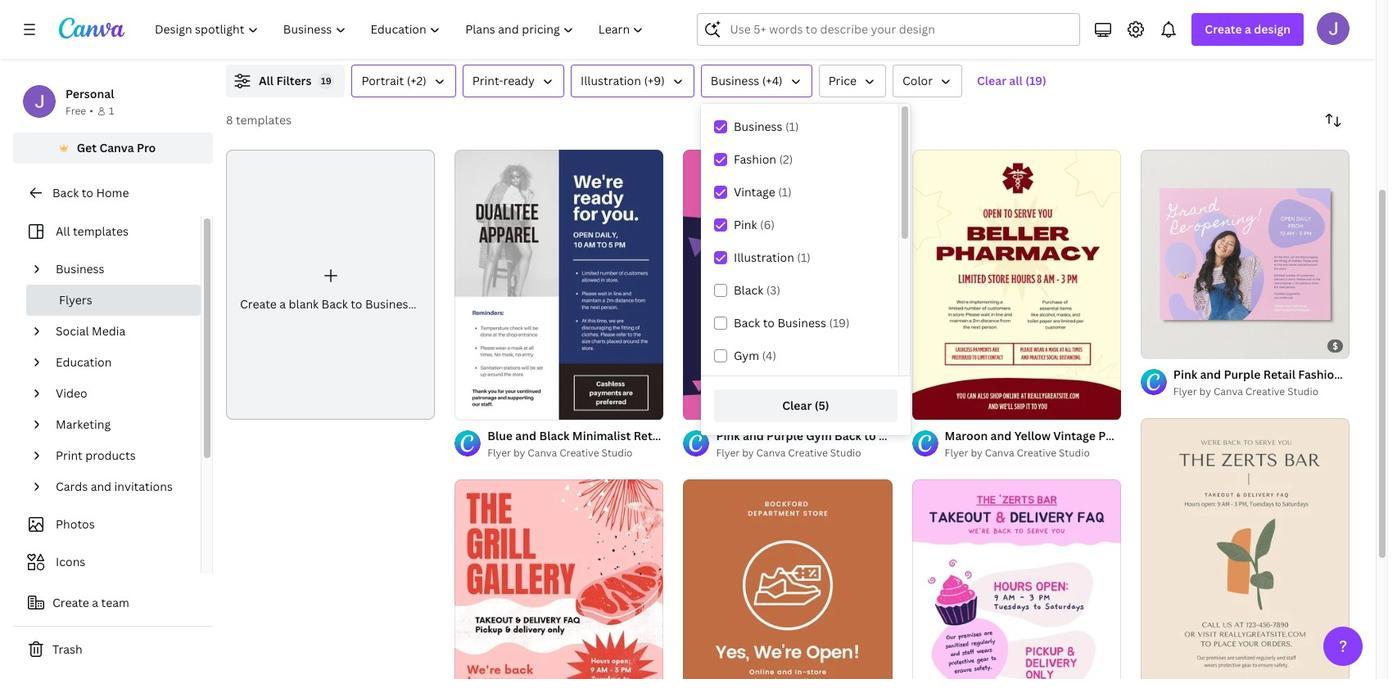 Task type: describe. For each thing, give the bounding box(es) containing it.
back to business flyers templates image
[[1001, 0, 1350, 45]]

free •
[[66, 104, 93, 118]]

clear (5)
[[783, 398, 830, 414]]

(3)
[[767, 283, 781, 298]]

print-ready
[[473, 73, 535, 88]]

(4)
[[762, 348, 777, 364]]

19
[[321, 75, 332, 87]]

0 horizontal spatial flyers
[[59, 292, 92, 308]]

video link
[[49, 379, 191, 410]]

flyer by canva creative studio for flyer by canva creative studio link for beige and green bar back to business flyer image
[[1174, 385, 1319, 399]]

flyer inside maroon and yellow vintage pharmacy back to business flyers flyer by canva creative studio
[[945, 447, 969, 461]]

print products link
[[49, 441, 191, 472]]

marketing
[[56, 417, 111, 433]]

•
[[90, 104, 93, 118]]

flyer inside the pink and purple gym back to business flyers flyer by canva creative studio
[[716, 447, 740, 461]]

get canva pro
[[77, 140, 156, 156]]

create a blank back to business flyer link
[[226, 150, 445, 420]]

trash link
[[13, 634, 213, 667]]

to right blank
[[351, 297, 363, 312]]

education link
[[49, 347, 191, 379]]

1 for 1 of 2
[[1153, 339, 1157, 352]]

illustration (+9)
[[581, 73, 665, 88]]

Sort by button
[[1317, 104, 1350, 137]]

a for blank
[[280, 297, 286, 312]]

pharmacy
[[1099, 429, 1155, 444]]

vintage (1)
[[734, 184, 792, 200]]

creative inside the pink and purple gym back to business flyers flyer by canva creative studio
[[788, 447, 828, 461]]

back inside the pink and purple gym back to business flyers flyer by canva creative studio
[[835, 429, 862, 444]]

illustration for illustration (+9)
[[581, 73, 641, 88]]

flyers inside maroon and yellow vintage pharmacy back to business flyers flyer by canva creative studio
[[1254, 429, 1288, 444]]

marketing link
[[49, 410, 191, 441]]

pink and red modern restaurant back to business flyers image
[[455, 480, 664, 680]]

create a design button
[[1192, 13, 1304, 46]]

to inside maroon and yellow vintage pharmacy back to business flyers flyer by canva creative studio
[[1187, 429, 1199, 444]]

(19) inside "button"
[[1026, 73, 1047, 88]]

canva inside button
[[99, 140, 134, 156]]

business inside button
[[711, 73, 760, 88]]

create for create a design
[[1205, 21, 1243, 37]]

home
[[96, 185, 129, 201]]

icons link
[[23, 547, 191, 578]]

price button
[[819, 65, 886, 97]]

business link
[[49, 254, 191, 285]]

blank
[[289, 297, 319, 312]]

business inside the pink and purple gym back to business flyers flyer by canva creative studio
[[879, 429, 928, 444]]

print-ready button
[[463, 65, 565, 97]]

business (+4) button
[[701, 65, 812, 97]]

social media link
[[49, 316, 191, 347]]

all
[[1010, 73, 1023, 88]]

gym inside the pink and purple gym back to business flyers flyer by canva creative studio
[[806, 429, 832, 444]]

business (+4)
[[711, 73, 783, 88]]

8
[[226, 112, 233, 128]]

team
[[101, 596, 129, 611]]

cards and invitations
[[56, 479, 173, 495]]

back to business (19)
[[734, 315, 850, 331]]

canva inside the pink and purple gym back to business flyers flyer by canva creative studio
[[757, 447, 786, 461]]

create a blank back to business flyer
[[240, 297, 445, 312]]

back to home
[[52, 185, 129, 201]]

social media
[[56, 324, 126, 339]]

a for design
[[1245, 21, 1252, 37]]

(1) for illustration (1)
[[797, 250, 811, 265]]

all for all templates
[[56, 224, 70, 239]]

maroon and yellow vintage pharmacy back to business flyers flyer by canva creative studio
[[945, 429, 1288, 461]]

to inside the pink and purple gym back to business flyers flyer by canva creative studio
[[864, 429, 876, 444]]

back inside maroon and yellow vintage pharmacy back to business flyers flyer by canva creative studio
[[1158, 429, 1184, 444]]

templates for all templates
[[73, 224, 129, 239]]

create for create a blank back to business flyer
[[240, 297, 277, 312]]

pink for pink and purple gym back to business flyers flyer by canva creative studio
[[716, 429, 740, 444]]

color
[[903, 73, 933, 88]]

to left home
[[82, 185, 93, 201]]

filters
[[276, 73, 312, 88]]

8 templates
[[226, 112, 292, 128]]

(1) for vintage (1)
[[778, 184, 792, 200]]

clear (5) button
[[714, 390, 898, 423]]

$
[[1333, 340, 1339, 352]]

a for team
[[92, 596, 98, 611]]

invitations
[[114, 479, 173, 495]]

all filters
[[259, 73, 312, 88]]

(1) for business (1)
[[786, 119, 799, 134]]

pink and purple gym back to business flyers image
[[684, 150, 893, 421]]

1 of 2 link
[[1141, 150, 1350, 359]]

products
[[85, 448, 136, 464]]

and for cards
[[91, 479, 112, 495]]

media
[[92, 324, 126, 339]]

icons
[[56, 555, 85, 570]]

pink for pink (6)
[[734, 217, 757, 233]]

video
[[56, 386, 87, 401]]

(5)
[[815, 398, 830, 414]]

studio inside the pink and purple gym back to business flyers flyer by canva creative studio
[[831, 447, 862, 461]]

cards
[[56, 479, 88, 495]]

(2)
[[779, 152, 793, 167]]

pro
[[137, 140, 156, 156]]

education
[[56, 355, 112, 370]]

print-
[[473, 73, 504, 88]]

jacob simon image
[[1317, 12, 1350, 45]]

2
[[1171, 339, 1176, 352]]

of
[[1159, 339, 1169, 352]]

color button
[[893, 65, 963, 97]]

back to home link
[[13, 177, 213, 210]]

(+4)
[[763, 73, 783, 88]]

maroon and yellow vintage pharmacy back to business flyers link
[[945, 428, 1288, 446]]

by inside maroon and yellow vintage pharmacy back to business flyers flyer by canva creative studio
[[971, 447, 983, 461]]

1 for 1
[[109, 104, 114, 118]]

flyer by canva creative studio for flyer by canva creative studio link associated with pink and red modern restaurant back to business flyers image
[[488, 447, 633, 461]]

pink and white simple restaurant flyers image
[[912, 480, 1121, 680]]

0 horizontal spatial vintage
[[734, 184, 776, 200]]



Task type: locate. For each thing, give the bounding box(es) containing it.
flyer by canva creative studio link for pink and white simple restaurant flyers image
[[945, 446, 1121, 462]]

(19)
[[1026, 73, 1047, 88], [829, 315, 850, 331]]

clear inside button
[[783, 398, 812, 414]]

illustration left (+9)
[[581, 73, 641, 88]]

1 vertical spatial clear
[[783, 398, 812, 414]]

0 horizontal spatial create
[[52, 596, 89, 611]]

pink left '(6)'
[[734, 217, 757, 233]]

all inside all templates link
[[56, 224, 70, 239]]

create for create a team
[[52, 596, 89, 611]]

portrait (+2)
[[362, 73, 427, 88]]

all left 'filters'
[[259, 73, 274, 88]]

all templates
[[56, 224, 129, 239]]

studio
[[1288, 385, 1319, 399], [602, 447, 633, 461], [831, 447, 862, 461], [1059, 447, 1090, 461]]

and left purple
[[743, 429, 764, 444]]

pink and purple gym back to business flyers link
[[716, 428, 965, 446]]

0 vertical spatial vintage
[[734, 184, 776, 200]]

1 vertical spatial illustration
[[734, 250, 795, 265]]

a left design
[[1245, 21, 1252, 37]]

back down clear (5) button
[[835, 429, 862, 444]]

black (3)
[[734, 283, 781, 298]]

1 horizontal spatial illustration
[[734, 250, 795, 265]]

1 horizontal spatial vintage
[[1054, 429, 1096, 444]]

maroon and yellow vintage pharmacy back to business flyers image
[[912, 150, 1121, 421]]

1 horizontal spatial a
[[280, 297, 286, 312]]

1 horizontal spatial create
[[240, 297, 277, 312]]

1 vertical spatial flyer by canva creative studio
[[488, 447, 633, 461]]

back right the pharmacy
[[1158, 429, 1184, 444]]

(+2)
[[407, 73, 427, 88]]

1 left of
[[1153, 339, 1157, 352]]

to
[[82, 185, 93, 201], [351, 297, 363, 312], [763, 315, 775, 331], [864, 429, 876, 444], [1187, 429, 1199, 444]]

0 vertical spatial (19)
[[1026, 73, 1047, 88]]

print
[[56, 448, 83, 464]]

cards and invitations link
[[49, 472, 191, 503]]

0 horizontal spatial and
[[91, 479, 112, 495]]

1 right •
[[109, 104, 114, 118]]

to right the pharmacy
[[1187, 429, 1199, 444]]

and for maroon
[[991, 429, 1012, 444]]

clear inside "button"
[[977, 73, 1007, 88]]

business (1)
[[734, 119, 799, 134]]

create down the icons
[[52, 596, 89, 611]]

1 horizontal spatial gym
[[806, 429, 832, 444]]

1 horizontal spatial and
[[743, 429, 764, 444]]

portrait (+2) button
[[352, 65, 456, 97]]

a inside button
[[92, 596, 98, 611]]

1 horizontal spatial flyer by canva creative studio
[[1174, 385, 1319, 399]]

price
[[829, 73, 857, 88]]

a inside dropdown button
[[1245, 21, 1252, 37]]

create a team
[[52, 596, 129, 611]]

illustration inside button
[[581, 73, 641, 88]]

2 horizontal spatial create
[[1205, 21, 1243, 37]]

0 vertical spatial 1
[[109, 104, 114, 118]]

pink (6)
[[734, 217, 775, 233]]

create left blank
[[240, 297, 277, 312]]

1 of 2
[[1153, 339, 1176, 352]]

1 horizontal spatial flyers
[[931, 429, 965, 444]]

(+9)
[[644, 73, 665, 88]]

get
[[77, 140, 97, 156]]

vintage
[[734, 184, 776, 200], [1054, 429, 1096, 444]]

photos
[[56, 517, 95, 533]]

1 vertical spatial (19)
[[829, 315, 850, 331]]

19 filter options selected element
[[318, 73, 335, 89]]

all for all filters
[[259, 73, 274, 88]]

pink
[[734, 217, 757, 233], [716, 429, 740, 444]]

create left design
[[1205, 21, 1243, 37]]

all templates link
[[23, 216, 191, 247]]

back right blank
[[322, 297, 348, 312]]

2 horizontal spatial and
[[991, 429, 1012, 444]]

illustration
[[581, 73, 641, 88], [734, 250, 795, 265]]

black
[[734, 283, 764, 298]]

None search field
[[698, 13, 1081, 46]]

clear for clear (5)
[[783, 398, 812, 414]]

create a blank back to business flyer element
[[226, 150, 445, 420]]

create
[[1205, 21, 1243, 37], [240, 297, 277, 312], [52, 596, 89, 611]]

back
[[52, 185, 79, 201], [322, 297, 348, 312], [734, 315, 760, 331], [835, 429, 862, 444], [1158, 429, 1184, 444]]

0 vertical spatial all
[[259, 73, 274, 88]]

1 vertical spatial create
[[240, 297, 277, 312]]

personal
[[66, 86, 114, 102]]

studio inside maroon and yellow vintage pharmacy back to business flyers flyer by canva creative studio
[[1059, 447, 1090, 461]]

1 vertical spatial all
[[56, 224, 70, 239]]

1 horizontal spatial all
[[259, 73, 274, 88]]

templates down back to home
[[73, 224, 129, 239]]

and for pink
[[743, 429, 764, 444]]

clear left the all
[[977, 73, 1007, 88]]

0 vertical spatial pink
[[734, 217, 757, 233]]

photos link
[[23, 510, 191, 541]]

create inside dropdown button
[[1205, 21, 1243, 37]]

0 vertical spatial gym
[[734, 348, 760, 364]]

1 vertical spatial pink
[[716, 429, 740, 444]]

2 vertical spatial (1)
[[797, 250, 811, 265]]

2 horizontal spatial flyers
[[1254, 429, 1288, 444]]

0 horizontal spatial 1
[[109, 104, 114, 118]]

0 vertical spatial create
[[1205, 21, 1243, 37]]

1 vertical spatial gym
[[806, 429, 832, 444]]

free
[[66, 104, 86, 118]]

social
[[56, 324, 89, 339]]

gym (4)
[[734, 348, 777, 364]]

fashion (2)
[[734, 152, 793, 167]]

maroon
[[945, 429, 988, 444]]

purple
[[767, 429, 804, 444]]

pink and purple gym back to business flyers flyer by canva creative studio
[[716, 429, 965, 461]]

create inside button
[[52, 596, 89, 611]]

vintage right yellow
[[1054, 429, 1096, 444]]

1 horizontal spatial 1
[[1153, 339, 1157, 352]]

by
[[1200, 385, 1212, 399], [514, 447, 525, 461], [742, 447, 754, 461], [971, 447, 983, 461]]

back down 'black'
[[734, 315, 760, 331]]

all
[[259, 73, 274, 88], [56, 224, 70, 239]]

a left team
[[92, 596, 98, 611]]

flyers
[[59, 292, 92, 308], [931, 429, 965, 444], [1254, 429, 1288, 444]]

blue and black minimalist retail fashion back to business flyers image
[[455, 150, 664, 421]]

creative
[[1246, 385, 1286, 399], [560, 447, 599, 461], [788, 447, 828, 461], [1017, 447, 1057, 461]]

a
[[1245, 21, 1252, 37], [280, 297, 286, 312], [92, 596, 98, 611]]

gym left (4)
[[734, 348, 760, 364]]

to up (4)
[[763, 315, 775, 331]]

0 horizontal spatial gym
[[734, 348, 760, 364]]

and right cards
[[91, 479, 112, 495]]

clear all (19) button
[[969, 65, 1055, 97]]

illustration down '(6)'
[[734, 250, 795, 265]]

beige and green bar back to business flyer image
[[1141, 419, 1350, 680]]

pink left purple
[[716, 429, 740, 444]]

illustration (1)
[[734, 250, 811, 265]]

create a team button
[[13, 587, 213, 620]]

business inside maroon and yellow vintage pharmacy back to business flyers flyer by canva creative studio
[[1202, 429, 1251, 444]]

templates
[[236, 112, 292, 128], [73, 224, 129, 239]]

to down clear (5) button
[[864, 429, 876, 444]]

fashion
[[734, 152, 777, 167]]

print products
[[56, 448, 136, 464]]

and
[[743, 429, 764, 444], [991, 429, 1012, 444], [91, 479, 112, 495]]

all down back to home
[[56, 224, 70, 239]]

by inside the pink and purple gym back to business flyers flyer by canva creative studio
[[742, 447, 754, 461]]

get canva pro button
[[13, 133, 213, 164]]

gym down (5)
[[806, 429, 832, 444]]

and left yellow
[[991, 429, 1012, 444]]

illustration (+9) button
[[571, 65, 695, 97]]

1 vertical spatial vintage
[[1054, 429, 1096, 444]]

0 horizontal spatial a
[[92, 596, 98, 611]]

1 vertical spatial a
[[280, 297, 286, 312]]

illustration for illustration (1)
[[734, 250, 795, 265]]

a left blank
[[280, 297, 286, 312]]

0 vertical spatial a
[[1245, 21, 1252, 37]]

1 vertical spatial templates
[[73, 224, 129, 239]]

1
[[109, 104, 114, 118], [1153, 339, 1157, 352]]

0 horizontal spatial all
[[56, 224, 70, 239]]

1 horizontal spatial templates
[[236, 112, 292, 128]]

create a design
[[1205, 21, 1291, 37]]

2 horizontal spatial a
[[1245, 21, 1252, 37]]

0 vertical spatial flyer by canva creative studio
[[1174, 385, 1319, 399]]

back up all templates
[[52, 185, 79, 201]]

2 vertical spatial create
[[52, 596, 89, 611]]

flyer by canva creative studio link for pink and red modern restaurant back to business flyers image
[[488, 446, 664, 462]]

(6)
[[760, 217, 775, 233]]

and inside the pink and purple gym back to business flyers flyer by canva creative studio
[[743, 429, 764, 444]]

(1)
[[786, 119, 799, 134], [778, 184, 792, 200], [797, 250, 811, 265]]

0 horizontal spatial illustration
[[581, 73, 641, 88]]

top level navigation element
[[144, 13, 658, 46]]

creative inside maroon and yellow vintage pharmacy back to business flyers flyer by canva creative studio
[[1017, 447, 1057, 461]]

0 horizontal spatial templates
[[73, 224, 129, 239]]

2 vertical spatial a
[[92, 596, 98, 611]]

0 vertical spatial templates
[[236, 112, 292, 128]]

Search search field
[[730, 14, 1070, 45]]

canva inside maroon and yellow vintage pharmacy back to business flyers flyer by canva creative studio
[[985, 447, 1015, 461]]

trash
[[52, 642, 82, 658]]

pink inside the pink and purple gym back to business flyers flyer by canva creative studio
[[716, 429, 740, 444]]

ready
[[504, 73, 535, 88]]

clear for clear all (19)
[[977, 73, 1007, 88]]

vintage up pink (6) at the top right
[[734, 184, 776, 200]]

flyer by canva creative studio link for beige and green bar back to business flyer image
[[1174, 384, 1350, 401]]

and inside maroon and yellow vintage pharmacy back to business flyers flyer by canva creative studio
[[991, 429, 1012, 444]]

portrait
[[362, 73, 404, 88]]

1 horizontal spatial clear
[[977, 73, 1007, 88]]

design
[[1255, 21, 1291, 37]]

templates right the 8 on the top left of page
[[236, 112, 292, 128]]

1 vertical spatial 1
[[1153, 339, 1157, 352]]

flyers inside the pink and purple gym back to business flyers flyer by canva creative studio
[[931, 429, 965, 444]]

flyer by canva creative studio link
[[1174, 384, 1350, 401], [488, 446, 664, 462], [716, 446, 893, 462], [945, 446, 1121, 462]]

clear left (5)
[[783, 398, 812, 414]]

1 horizontal spatial (19)
[[1026, 73, 1047, 88]]

0 horizontal spatial flyer by canva creative studio
[[488, 447, 633, 461]]

0 vertical spatial (1)
[[786, 119, 799, 134]]

0 vertical spatial illustration
[[581, 73, 641, 88]]

vintage inside maroon and yellow vintage pharmacy back to business flyers flyer by canva creative studio
[[1054, 429, 1096, 444]]

templates for 8 templates
[[236, 112, 292, 128]]

0 horizontal spatial (19)
[[829, 315, 850, 331]]

1 vertical spatial (1)
[[778, 184, 792, 200]]

pink and brown minimalist retail department store flyers image
[[684, 480, 893, 680]]

0 vertical spatial clear
[[977, 73, 1007, 88]]

yellow
[[1015, 429, 1051, 444]]

0 horizontal spatial clear
[[783, 398, 812, 414]]

pink and purple retail fashion back to business landscape flyer image
[[1141, 150, 1350, 359]]



Task type: vqa. For each thing, say whether or not it's contained in the screenshot.
the Create inside the CREATE A BLANK BACK TO BUSINESS FLYER link
yes



